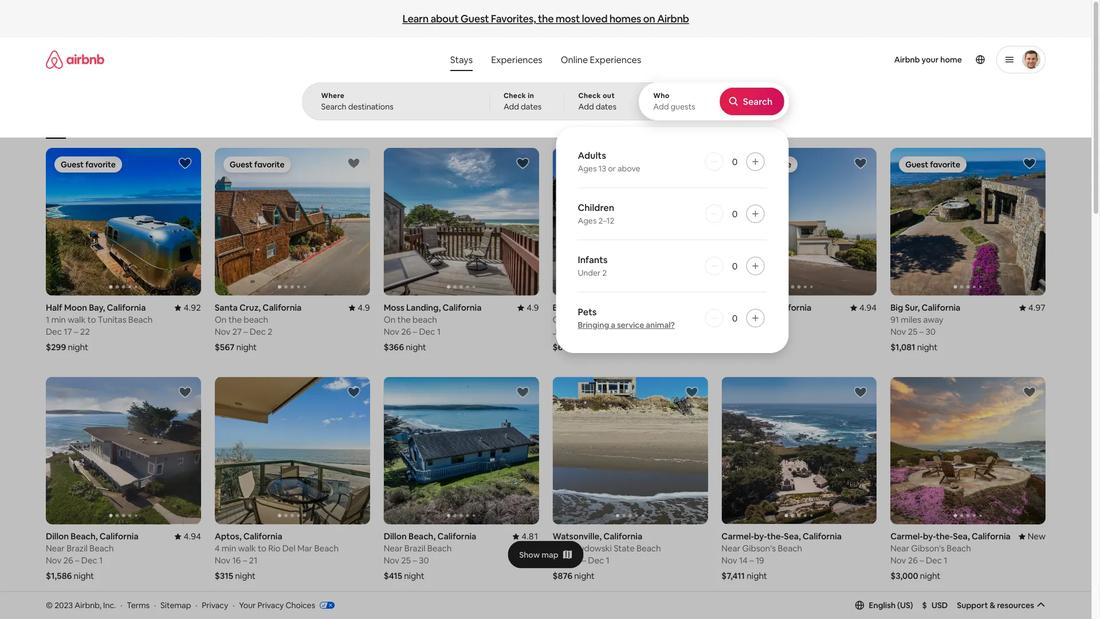 Task type: locate. For each thing, give the bounding box(es) containing it.
california inside carmel-by-the-sea, california near gibson's beach nov 26 – dec 1 $3,000 night
[[972, 531, 1011, 542]]

30
[[926, 326, 936, 337], [419, 555, 429, 566]]

on for bodega
[[553, 314, 565, 325]]

1 vertical spatial 2
[[268, 326, 273, 337]]

3 0 from the top
[[733, 260, 738, 272]]

nov up $876
[[553, 555, 569, 566]]

0 for pets
[[733, 312, 738, 324]]

© 2023 airbnb, inc. ·
[[46, 600, 122, 610]]

16
[[232, 555, 241, 566]]

dates for check out add dates
[[596, 101, 617, 112]]

0 vertical spatial homes
[[610, 12, 642, 25]]

3 near from the left
[[722, 543, 741, 554]]

bringing
[[578, 320, 610, 330]]

4.92
[[184, 302, 201, 313]]

1 check from the left
[[504, 91, 527, 100]]

4.94 left "big"
[[860, 302, 877, 313]]

adults ages 13 or above
[[578, 149, 641, 174]]

gibson's up $3,000
[[912, 543, 946, 554]]

1 vertical spatial to
[[258, 543, 267, 554]]

2 check from the left
[[579, 91, 601, 100]]

2 horizontal spatial bay,
[[755, 302, 771, 313]]

night down the 27
[[237, 342, 257, 353]]

night right $415
[[404, 571, 425, 582]]

10 inside 'bodega bay, california 90 miles away dec 10 – 15'
[[740, 326, 749, 337]]

dec
[[46, 326, 62, 337], [250, 326, 266, 337], [419, 326, 435, 337], [722, 326, 738, 337], [81, 555, 97, 566], [588, 555, 605, 566], [927, 555, 943, 566]]

1 horizontal spatial the-
[[937, 531, 954, 542]]

who add guests
[[654, 91, 696, 112]]

night right $3,000
[[921, 571, 941, 582]]

airbnb your home link
[[888, 48, 970, 72]]

by- inside carmel-by-the-sea, california near gibson's beach nov 26 – dec 1 $3,000 night
[[924, 531, 937, 542]]

2 4.9 out of 5 average rating image from the left
[[518, 302, 539, 313]]

beach down cruz,
[[244, 314, 268, 325]]

5.0
[[696, 302, 708, 313]]

1 vertical spatial airbnb
[[895, 54, 921, 65]]

22
[[80, 326, 90, 337]]

miles down sur,
[[902, 314, 922, 325]]

half
[[46, 302, 62, 313]]

2 miles from the left
[[902, 314, 922, 325]]

2 bodega from the left
[[722, 302, 753, 313]]

2 inside the santa cruz, california on the beach nov 27 – dec 2 $567 night
[[268, 326, 273, 337]]

· left 'your' at bottom
[[233, 600, 235, 610]]

$
[[923, 600, 928, 611]]

2 right the 27
[[268, 326, 273, 337]]

the for 26
[[398, 314, 411, 325]]

nov inside moss landing, california on the beach nov 26 – dec 1 $366 night
[[384, 326, 400, 337]]

10 left 15
[[740, 326, 749, 337]]

gibson's inside carmel-by-the-sea, california near gibson's beach nov 14 – 19 $7,411 night
[[743, 543, 776, 554]]

on down watsonville,
[[553, 543, 565, 554]]

add down who
[[654, 101, 669, 112]]

1 horizontal spatial add to wishlist: carmel-by-the-sea, california image
[[1023, 385, 1037, 399]]

26 for $876
[[571, 555, 580, 566]]

1 0 from the top
[[733, 156, 738, 167]]

what can we help you find? tab list
[[441, 48, 552, 71]]

privacy link
[[202, 600, 228, 610]]

1 sea, from the left
[[785, 531, 802, 542]]

night inside carmel-by-the-sea, california near gibson's beach nov 26 – dec 1 $3,000 night
[[921, 571, 941, 582]]

add inside who add guests
[[654, 101, 669, 112]]

– inside watsonville, california on zmudowski state beach nov 26 – dec 1 $876 night
[[582, 555, 587, 566]]

dillon inside dillon beach, california near brazil beach nov 26 – dec 1 $1,586 night
[[46, 531, 69, 542]]

tiny
[[746, 122, 759, 130]]

california inside carmel-by-the-sea, california near gibson's beach nov 14 – 19 $7,411 night
[[803, 531, 842, 542]]

carmel- for carmel-by-the-sea, california near gibson's beach nov 14 – 19 $7,411 night
[[722, 531, 755, 542]]

2 bay, from the left
[[586, 302, 602, 313]]

1 horizontal spatial dillon
[[384, 531, 407, 542]]

2 gibson's from the left
[[912, 543, 946, 554]]

ages
[[578, 163, 597, 174], [578, 216, 597, 226]]

dec up airbnb,
[[81, 555, 97, 566]]

0 vertical spatial min
[[51, 314, 66, 325]]

privacy
[[202, 600, 228, 610], [258, 600, 284, 610]]

1 inside watsonville, california on zmudowski state beach nov 26 – dec 1 $876 night
[[606, 555, 610, 566]]

$3,000
[[891, 571, 919, 582]]

1 vertical spatial 4.94
[[184, 531, 201, 542]]

nov up $1,586
[[46, 555, 62, 566]]

the- inside carmel-by-the-sea, california near gibson's beach nov 26 – dec 1 $3,000 night
[[937, 531, 954, 542]]

4.94 for dillon beach, california near brazil beach nov 26 – dec 1 $1,586 night
[[184, 531, 201, 542]]

beach inside carmel-by-the-sea, california near gibson's beach nov 26 – dec 1 $3,000 night
[[947, 543, 972, 554]]

away for nov 25 – 30
[[924, 314, 944, 325]]

0 horizontal spatial away
[[756, 314, 777, 325]]

bodega up wrights
[[553, 302, 584, 313]]

4 0 from the top
[[733, 312, 738, 324]]

on inside the bodega bay, california on wrights beach jan 5 – 10 $650
[[553, 314, 565, 325]]

2 beach from the left
[[413, 314, 437, 325]]

beach inside dillon beach, california near brazil beach nov 25 – 30 $415 night
[[428, 543, 452, 554]]

min inside aptos, california 4 min walk to rio del mar beach nov 16 – 21 $315 night
[[222, 543, 236, 554]]

nov for watsonville, california on zmudowski state beach nov 26 – dec 1 $876 night
[[553, 555, 569, 566]]

2 add to wishlist: carmel-by-the-sea, california image from the left
[[1023, 385, 1037, 399]]

airbnb right on
[[658, 12, 690, 25]]

nov down '91'
[[891, 326, 907, 337]]

beach inside dillon beach, california near brazil beach nov 26 – dec 1 $1,586 night
[[89, 543, 114, 554]]

pets
[[578, 306, 597, 318]]

gibson's
[[743, 543, 776, 554], [912, 543, 946, 554]]

profile element
[[661, 37, 1046, 83]]

2 ages from the top
[[578, 216, 597, 226]]

nov inside carmel-by-the-sea, california near gibson's beach nov 26 – dec 1 $3,000 night
[[891, 555, 907, 566]]

1 horizontal spatial miles
[[902, 314, 922, 325]]

1 horizontal spatial min
[[222, 543, 236, 554]]

away inside 'bodega bay, california 90 miles away dec 10 – 15'
[[756, 314, 777, 325]]

$7,411
[[722, 571, 745, 582]]

1 horizontal spatial walk
[[238, 543, 256, 554]]

26 up '$366'
[[402, 326, 411, 337]]

bay, for bodega bay, california on wrights beach jan 5 – 10 $650
[[586, 302, 602, 313]]

homes right tiny
[[761, 122, 782, 130]]

airbnb inside airbnb your home link
[[895, 54, 921, 65]]

walk down moon
[[68, 314, 86, 325]]

animal?
[[646, 320, 675, 330]]

near up $3,000
[[891, 543, 910, 554]]

1 add to wishlist: carmel-by-the-sea, california image from the left
[[854, 385, 868, 399]]

4
[[215, 543, 220, 554]]

1 vertical spatial 30
[[419, 555, 429, 566]]

1 horizontal spatial the
[[398, 314, 411, 325]]

1 brazil from the left
[[67, 543, 88, 554]]

1 up the usd
[[945, 555, 948, 566]]

learn about guest favorites, the most loved homes on airbnb
[[403, 12, 690, 25]]

1 horizontal spatial 10
[[740, 326, 749, 337]]

add for check in add dates
[[504, 101, 520, 112]]

gibson's inside carmel-by-the-sea, california near gibson's beach nov 26 – dec 1 $3,000 night
[[912, 543, 946, 554]]

nov up '$366'
[[384, 326, 400, 337]]

1 horizontal spatial beach
[[413, 314, 437, 325]]

ages down adults on the top right
[[578, 163, 597, 174]]

dates inside check out add dates
[[596, 101, 617, 112]]

check
[[504, 91, 527, 100], [579, 91, 601, 100]]

2 carmel- from the left
[[891, 531, 924, 542]]

1 horizontal spatial bodega
[[722, 302, 753, 313]]

26 down zmudowski
[[571, 555, 580, 566]]

1 10 from the left
[[582, 326, 591, 337]]

near inside dillon beach, california near brazil beach nov 26 – dec 1 $1,586 night
[[46, 543, 65, 554]]

25 inside dillon beach, california near brazil beach nov 25 – 30 $415 night
[[402, 555, 411, 566]]

0 vertical spatial walk
[[68, 314, 86, 325]]

trending
[[641, 122, 670, 130]]

away
[[756, 314, 777, 325], [924, 314, 944, 325]]

add to wishlist: dillon beach, california image
[[178, 385, 192, 399]]

walk up 21
[[238, 543, 256, 554]]

new place to stay image
[[1019, 531, 1046, 542]]

1 inside dillon beach, california near brazil beach nov 26 – dec 1 $1,586 night
[[99, 555, 103, 566]]

beach, inside dillon beach, california near brazil beach nov 25 – 30 $415 night
[[409, 531, 436, 542]]

california inside 'half moon bay, california 1 min walk to tunitas beach dec 17 – 22 $299 night'
[[107, 302, 146, 313]]

25 up $1,081
[[909, 326, 918, 337]]

watsonville, california on zmudowski state beach nov 26 – dec 1 $876 night
[[553, 531, 661, 582]]

1 horizontal spatial check
[[579, 91, 601, 100]]

26 inside carmel-by-the-sea, california near gibson's beach nov 26 – dec 1 $3,000 night
[[909, 555, 919, 566]]

ages inside adults ages 13 or above
[[578, 163, 597, 174]]

2 experiences from the left
[[590, 54, 642, 65]]

miles right 90
[[734, 314, 755, 325]]

nov down 4
[[215, 555, 231, 566]]

bodega for wrights
[[553, 302, 584, 313]]

0 horizontal spatial the-
[[768, 531, 785, 542]]

ages for children
[[578, 216, 597, 226]]

0 for adults
[[733, 156, 738, 167]]

2 right under
[[603, 268, 607, 278]]

nov left the 27
[[215, 326, 231, 337]]

1 inside moss landing, california on the beach nov 26 – dec 1 $366 night
[[437, 326, 441, 337]]

1 horizontal spatial 4.9
[[527, 302, 539, 313]]

1 vertical spatial walk
[[238, 543, 256, 554]]

1 by- from the left
[[755, 531, 768, 542]]

english (us) button
[[856, 600, 914, 611]]

0 horizontal spatial experiences
[[491, 54, 543, 65]]

bay, inside 'half moon bay, california 1 min walk to tunitas beach dec 17 – 22 $299 night'
[[89, 302, 105, 313]]

1 horizontal spatial gibson's
[[912, 543, 946, 554]]

moon
[[64, 302, 87, 313]]

to up 22
[[88, 314, 96, 325]]

1 horizontal spatial to
[[258, 543, 267, 554]]

0 horizontal spatial the
[[229, 314, 242, 325]]

0 horizontal spatial bodega
[[553, 302, 584, 313]]

add to wishlist: santa cruz, california image
[[347, 157, 361, 170]]

$299
[[46, 342, 66, 353]]

california inside moss landing, california on the beach nov 26 – dec 1 $366 night
[[443, 302, 482, 313]]

sitemap link
[[161, 600, 191, 610]]

nov up $415
[[384, 555, 400, 566]]

night down 21
[[235, 571, 256, 582]]

1 beach from the left
[[244, 314, 268, 325]]

2 add from the left
[[579, 101, 594, 112]]

near inside dillon beach, california near brazil beach nov 25 – 30 $415 night
[[384, 543, 403, 554]]

1 horizontal spatial privacy
[[258, 600, 284, 610]]

airbnb left your
[[895, 54, 921, 65]]

0 horizontal spatial add
[[504, 101, 520, 112]]

away up 15
[[756, 314, 777, 325]]

2 near from the left
[[384, 543, 403, 554]]

nov inside watsonville, california on zmudowski state beach nov 26 – dec 1 $876 night
[[553, 555, 569, 566]]

1 vertical spatial homes
[[761, 122, 782, 130]]

0 horizontal spatial carmel-
[[722, 531, 755, 542]]

add to wishlist: carmel-by-the-sea, california image for nov 14 – 19
[[854, 385, 868, 399]]

0 horizontal spatial beach,
[[71, 531, 98, 542]]

0 horizontal spatial by-
[[755, 531, 768, 542]]

25 up $415
[[402, 555, 411, 566]]

1 4.9 from the left
[[358, 302, 370, 313]]

gibson's up 19
[[743, 543, 776, 554]]

dillon up $1,586
[[46, 531, 69, 542]]

on inside moss landing, california on the beach nov 26 – dec 1 $366 night
[[384, 314, 396, 325]]

near inside carmel-by-the-sea, california near gibson's beach nov 26 – dec 1 $3,000 night
[[891, 543, 910, 554]]

nov left 14
[[722, 555, 738, 566]]

0 vertical spatial to
[[88, 314, 96, 325]]

0 horizontal spatial 2
[[268, 326, 273, 337]]

0 horizontal spatial beach
[[244, 314, 268, 325]]

nov inside big sur, california 91 miles away nov 25 – 30 $1,081 night
[[891, 326, 907, 337]]

1 down landing,
[[437, 326, 441, 337]]

miles inside big sur, california 91 miles away nov 25 – 30 $1,081 night
[[902, 314, 922, 325]]

privacy down $315 on the left of the page
[[202, 600, 228, 610]]

1 bay, from the left
[[89, 302, 105, 313]]

0 horizontal spatial dillon
[[46, 531, 69, 542]]

near up 14
[[722, 543, 741, 554]]

1 horizontal spatial 25
[[909, 326, 918, 337]]

26 up $1,586
[[63, 555, 73, 566]]

1 carmel- from the left
[[722, 531, 755, 542]]

the inside moss landing, california on the beach nov 26 – dec 1 $366 night
[[398, 314, 411, 325]]

moss
[[384, 302, 405, 313]]

0 horizontal spatial gibson's
[[743, 543, 776, 554]]

experiences up in
[[491, 54, 543, 65]]

4.94 left aptos,
[[184, 531, 201, 542]]

30 inside dillon beach, california near brazil beach nov 25 – 30 $415 night
[[419, 555, 429, 566]]

dec down zmudowski
[[588, 555, 605, 566]]

None search field
[[302, 37, 790, 353]]

1 experiences from the left
[[491, 54, 543, 65]]

2 away from the left
[[924, 314, 944, 325]]

on down "santa" at the left of page
[[215, 314, 227, 325]]

night down 22
[[68, 342, 88, 353]]

0 vertical spatial airbnb
[[658, 12, 690, 25]]

1 horizontal spatial carmel-
[[891, 531, 924, 542]]

bodega inside 'bodega bay, california 90 miles away dec 10 – 15'
[[722, 302, 753, 313]]

add to wishlist: half moon bay, california image
[[178, 157, 192, 170]]

terms · sitemap · privacy ·
[[127, 600, 235, 610]]

add to wishlist: moss landing, california image
[[516, 157, 530, 170]]

santa cruz, california on the beach nov 27 – dec 2 $567 night
[[215, 302, 302, 353]]

0 vertical spatial 2
[[603, 268, 607, 278]]

2 · from the left
[[154, 600, 156, 610]]

night right $1,586
[[74, 571, 94, 582]]

experiences up out
[[590, 54, 642, 65]]

night right $1,081
[[918, 342, 938, 353]]

about
[[431, 12, 459, 25]]

2 inside infants under 2
[[603, 268, 607, 278]]

1 horizontal spatial bay,
[[586, 302, 602, 313]]

brazil inside dillon beach, california near brazil beach nov 25 – 30 $415 night
[[405, 543, 426, 554]]

night down 19
[[747, 571, 768, 582]]

1 horizontal spatial 4.94
[[860, 302, 877, 313]]

4 near from the left
[[891, 543, 910, 554]]

1 for watsonville, california on zmudowski state beach nov 26 – dec 1 $876 night
[[606, 555, 610, 566]]

carmel- up $3,000
[[891, 531, 924, 542]]

– inside moss landing, california on the beach nov 26 – dec 1 $366 night
[[413, 326, 418, 337]]

30 inside big sur, california 91 miles away nov 25 – 30 $1,081 night
[[926, 326, 936, 337]]

1 horizontal spatial brazil
[[405, 543, 426, 554]]

1 ages from the top
[[578, 163, 597, 174]]

walk
[[68, 314, 86, 325], [238, 543, 256, 554]]

add for check out add dates
[[579, 101, 594, 112]]

min right 4
[[222, 543, 236, 554]]

experiences
[[491, 54, 543, 65], [590, 54, 642, 65]]

1 4.9 out of 5 average rating image from the left
[[349, 302, 370, 313]]

check left in
[[504, 91, 527, 100]]

the for homes
[[538, 12, 554, 25]]

0 horizontal spatial min
[[51, 314, 66, 325]]

4.92 out of 5 average rating image
[[175, 302, 201, 313]]

4.9 out of 5 average rating image
[[349, 302, 370, 313], [518, 302, 539, 313]]

2 the- from the left
[[937, 531, 954, 542]]

1 gibson's from the left
[[743, 543, 776, 554]]

bay, inside 'bodega bay, california 90 miles away dec 10 – 15'
[[755, 302, 771, 313]]

2 dates from the left
[[596, 101, 617, 112]]

sea, for dec
[[954, 531, 971, 542]]

$650
[[553, 342, 573, 353]]

– inside dillon beach, california near brazil beach nov 25 – 30 $415 night
[[413, 555, 417, 566]]

0 vertical spatial ages
[[578, 163, 597, 174]]

2 brazil from the left
[[405, 543, 426, 554]]

night inside big sur, california 91 miles away nov 25 – 30 $1,081 night
[[918, 342, 938, 353]]

2 beach, from the left
[[409, 531, 436, 542]]

rio
[[268, 543, 281, 554]]

wrights
[[567, 314, 598, 325]]

the down moss
[[398, 314, 411, 325]]

0 horizontal spatial walk
[[68, 314, 86, 325]]

0 horizontal spatial 4.9
[[358, 302, 370, 313]]

· right terms
[[154, 600, 156, 610]]

stays tab panel
[[302, 83, 790, 353]]

bay, up 15
[[755, 302, 771, 313]]

check inside check out add dates
[[579, 91, 601, 100]]

brazil inside dillon beach, california near brazil beach nov 26 – dec 1 $1,586 night
[[67, 543, 88, 554]]

2 horizontal spatial the
[[538, 12, 554, 25]]

0 horizontal spatial 30
[[419, 555, 429, 566]]

sea, inside carmel-by-the-sea, california near gibson's beach nov 26 – dec 1 $3,000 night
[[954, 531, 971, 542]]

dec inside carmel-by-the-sea, california near gibson's beach nov 26 – dec 1 $3,000 night
[[927, 555, 943, 566]]

0 horizontal spatial dates
[[521, 101, 542, 112]]

by- for 19
[[755, 531, 768, 542]]

miles inside 'bodega bay, california 90 miles away dec 10 – 15'
[[734, 314, 755, 325]]

1 horizontal spatial 2
[[603, 268, 607, 278]]

beach for landing,
[[413, 314, 437, 325]]

1 miles from the left
[[734, 314, 755, 325]]

dec left 17
[[46, 326, 62, 337]]

on down moss
[[384, 314, 396, 325]]

where
[[321, 91, 345, 100]]

1 · from the left
[[121, 600, 122, 610]]

the up the 27
[[229, 314, 242, 325]]

0 horizontal spatial sea,
[[785, 531, 802, 542]]

check left out
[[579, 91, 601, 100]]

1 horizontal spatial add
[[579, 101, 594, 112]]

sea, inside carmel-by-the-sea, california near gibson's beach nov 14 – 19 $7,411 night
[[785, 531, 802, 542]]

&
[[990, 600, 996, 611]]

1 vertical spatial min
[[222, 543, 236, 554]]

4.9 out of 5 average rating image for santa cruz, california on the beach nov 27 – dec 2 $567 night
[[349, 302, 370, 313]]

national parks
[[575, 121, 621, 130]]

1 up airbnb,
[[99, 555, 103, 566]]

dates inside check in add dates
[[521, 101, 542, 112]]

1 horizontal spatial experiences
[[590, 54, 642, 65]]

night right $876
[[575, 571, 595, 582]]

1 beach, from the left
[[71, 531, 98, 542]]

0 horizontal spatial 25
[[402, 555, 411, 566]]

0 horizontal spatial to
[[88, 314, 96, 325]]

bodega up 90
[[722, 302, 753, 313]]

night inside 'half moon bay, california 1 min walk to tunitas beach dec 17 – 22 $299 night'
[[68, 342, 88, 353]]

· right "inc."
[[121, 600, 122, 610]]

dec down 90
[[722, 326, 738, 337]]

the- inside carmel-by-the-sea, california near gibson's beach nov 14 – 19 $7,411 night
[[768, 531, 785, 542]]

25 for brazil
[[402, 555, 411, 566]]

near up $415
[[384, 543, 403, 554]]

to left rio
[[258, 543, 267, 554]]

0 horizontal spatial add to wishlist: carmel-by-the-sea, california image
[[854, 385, 868, 399]]

– inside carmel-by-the-sea, california near gibson's beach nov 26 – dec 1 $3,000 night
[[920, 555, 925, 566]]

0 horizontal spatial miles
[[734, 314, 755, 325]]

nov inside the santa cruz, california on the beach nov 27 – dec 2 $567 night
[[215, 326, 231, 337]]

by- inside carmel-by-the-sea, california near gibson's beach nov 14 – 19 $7,411 night
[[755, 531, 768, 542]]

1 dates from the left
[[521, 101, 542, 112]]

treehouses
[[690, 122, 727, 130]]

1 down half
[[46, 314, 49, 325]]

1 horizontal spatial beach,
[[409, 531, 436, 542]]

0 horizontal spatial 4.9 out of 5 average rating image
[[349, 302, 370, 313]]

3 · from the left
[[196, 600, 198, 610]]

· left privacy link
[[196, 600, 198, 610]]

Where field
[[321, 101, 471, 112]]

4.81
[[522, 531, 539, 542]]

1 dillon from the left
[[46, 531, 69, 542]]

night right '$366'
[[406, 342, 427, 353]]

add to wishlist: big sur, california image
[[1023, 157, 1037, 170]]

$366
[[384, 342, 404, 353]]

2 by- from the left
[[924, 531, 937, 542]]

10 inside the bodega bay, california on wrights beach jan 5 – 10 $650
[[582, 326, 591, 337]]

the left most at the top of the page
[[538, 12, 554, 25]]

bay, up wrights
[[586, 302, 602, 313]]

2 horizontal spatial add
[[654, 101, 669, 112]]

miles for 10
[[734, 314, 755, 325]]

2 privacy from the left
[[258, 600, 284, 610]]

2
[[603, 268, 607, 278], [268, 326, 273, 337]]

carmel- up 14
[[722, 531, 755, 542]]

min down half
[[51, 314, 66, 325]]

26 up $3,000
[[909, 555, 919, 566]]

1 near from the left
[[46, 543, 65, 554]]

1 vertical spatial 25
[[402, 555, 411, 566]]

0 horizontal spatial check
[[504, 91, 527, 100]]

dec down landing,
[[419, 326, 435, 337]]

night inside carmel-by-the-sea, california near gibson's beach nov 14 – 19 $7,411 night
[[747, 571, 768, 582]]

5.0 out of 5 average rating image
[[687, 302, 708, 313]]

the- for 19
[[768, 531, 785, 542]]

1 vertical spatial ages
[[578, 216, 597, 226]]

nov up $3,000
[[891, 555, 907, 566]]

service
[[617, 320, 645, 330]]

homes left on
[[610, 12, 642, 25]]

0 horizontal spatial 10
[[582, 326, 591, 337]]

1 bodega from the left
[[553, 302, 584, 313]]

brazil
[[67, 543, 88, 554], [405, 543, 426, 554]]

0 horizontal spatial brazil
[[67, 543, 88, 554]]

0 horizontal spatial bay,
[[89, 302, 105, 313]]

25
[[909, 326, 918, 337], [402, 555, 411, 566]]

usd
[[932, 600, 949, 611]]

1 horizontal spatial 30
[[926, 326, 936, 337]]

$ usd
[[923, 600, 949, 611]]

1 add from the left
[[504, 101, 520, 112]]

add down experiences button
[[504, 101, 520, 112]]

nov inside aptos, california 4 min walk to rio del mar beach nov 16 – 21 $315 night
[[215, 555, 231, 566]]

4.9 left moss
[[358, 302, 370, 313]]

– inside the santa cruz, california on the beach nov 27 – dec 2 $567 night
[[244, 326, 248, 337]]

3 bay, from the left
[[755, 302, 771, 313]]

2 4.9 from the left
[[527, 302, 539, 313]]

0 horizontal spatial homes
[[610, 12, 642, 25]]

–
[[74, 326, 78, 337], [576, 326, 580, 337], [244, 326, 248, 337], [413, 326, 418, 337], [751, 326, 755, 337], [920, 326, 924, 337], [75, 555, 79, 566], [582, 555, 587, 566], [243, 555, 247, 566], [413, 555, 417, 566], [750, 555, 754, 566], [920, 555, 925, 566]]

90
[[722, 314, 732, 325]]

0 horizontal spatial 4.94
[[184, 531, 201, 542]]

26 inside dillon beach, california near brazil beach nov 26 – dec 1 $1,586 night
[[63, 555, 73, 566]]

bringing a service animal? button
[[578, 320, 675, 330]]

2 sea, from the left
[[954, 531, 971, 542]]

1 horizontal spatial by-
[[924, 531, 937, 542]]

your
[[239, 600, 256, 610]]

4.9 for moss landing, california on the beach nov 26 – dec 1 $366 night
[[527, 302, 539, 313]]

(us)
[[898, 600, 914, 611]]

show map
[[520, 550, 559, 560]]

1 horizontal spatial 4.9 out of 5 average rating image
[[518, 302, 539, 313]]

ages inside children ages 2–12
[[578, 216, 597, 226]]

dec up $ usd
[[927, 555, 943, 566]]

1 horizontal spatial homes
[[761, 122, 782, 130]]

1 the- from the left
[[768, 531, 785, 542]]

2 dillon from the left
[[384, 531, 407, 542]]

dillon up $415
[[384, 531, 407, 542]]

0 vertical spatial 30
[[926, 326, 936, 337]]

1 down zmudowski
[[606, 555, 610, 566]]

1 horizontal spatial airbnb
[[895, 54, 921, 65]]

beach inside moss landing, california on the beach nov 26 – dec 1 $366 night
[[413, 314, 437, 325]]

in
[[528, 91, 535, 100]]

beach, for 30
[[409, 531, 436, 542]]

4.97
[[1029, 302, 1046, 313]]

add up national
[[579, 101, 594, 112]]

add to wishlist: carmel-by-the-sea, california image
[[854, 385, 868, 399], [1023, 385, 1037, 399]]

online
[[561, 54, 588, 65]]

1 away from the left
[[756, 314, 777, 325]]

dates down out
[[596, 101, 617, 112]]

1 horizontal spatial dates
[[596, 101, 617, 112]]

0 vertical spatial 4.94
[[860, 302, 877, 313]]

group
[[46, 94, 850, 139], [46, 148, 201, 295], [215, 148, 370, 295], [384, 148, 539, 295], [553, 148, 708, 295], [722, 148, 877, 295], [891, 148, 1046, 295], [46, 377, 201, 524], [215, 377, 370, 524], [384, 377, 539, 524], [553, 377, 708, 524], [722, 377, 877, 524], [891, 377, 1046, 524], [46, 606, 201, 619], [215, 606, 370, 619], [384, 606, 539, 619], [384, 606, 539, 619], [553, 606, 708, 619], [553, 606, 708, 619], [722, 606, 877, 619], [891, 606, 1046, 619]]

ages down children
[[578, 216, 597, 226]]

dec inside moss landing, california on the beach nov 26 – dec 1 $366 night
[[419, 326, 435, 337]]

away inside big sur, california 91 miles away nov 25 – 30 $1,081 night
[[924, 314, 944, 325]]

13
[[599, 163, 607, 174]]

dec inside dillon beach, california near brazil beach nov 26 – dec 1 $1,586 night
[[81, 555, 97, 566]]

10 down wrights
[[582, 326, 591, 337]]

0 horizontal spatial airbnb
[[658, 12, 690, 25]]

near up $1,586
[[46, 543, 65, 554]]

tunitas
[[98, 314, 126, 325]]

1 horizontal spatial away
[[924, 314, 944, 325]]

support & resources button
[[958, 600, 1046, 611]]

beach
[[244, 314, 268, 325], [413, 314, 437, 325]]

learn about guest favorites, the most loved homes on airbnb link
[[398, 7, 694, 30]]

2 10 from the left
[[740, 326, 749, 337]]

1 horizontal spatial sea,
[[954, 531, 971, 542]]

away for dec 10 – 15
[[756, 314, 777, 325]]

nov inside dillon beach, california near brazil beach nov 26 – dec 1 $1,586 night
[[46, 555, 62, 566]]

experiences inside experiences button
[[491, 54, 543, 65]]

bay, up tunitas
[[89, 302, 105, 313]]

4.9 left the pets
[[527, 302, 539, 313]]

4.9
[[358, 302, 370, 313], [527, 302, 539, 313]]

add inside check in add dates
[[504, 101, 520, 112]]

·
[[121, 600, 122, 610], [154, 600, 156, 610], [196, 600, 198, 610], [233, 600, 235, 610]]

privacy right 'your' at bottom
[[258, 600, 284, 610]]

beach down landing,
[[413, 314, 437, 325]]

airbnb,
[[75, 600, 101, 610]]

on up jan
[[553, 314, 565, 325]]

state
[[614, 543, 635, 554]]

children
[[578, 202, 615, 213]]

2 0 from the top
[[733, 208, 738, 220]]

– inside 'bodega bay, california 90 miles away dec 10 – 15'
[[751, 326, 755, 337]]

away right '91'
[[924, 314, 944, 325]]

dates down in
[[521, 101, 542, 112]]

dec right the 27
[[250, 326, 266, 337]]

0 vertical spatial 25
[[909, 326, 918, 337]]

on
[[553, 314, 565, 325], [215, 314, 227, 325], [384, 314, 396, 325], [553, 543, 565, 554]]

3 add from the left
[[654, 101, 669, 112]]

0 horizontal spatial privacy
[[202, 600, 228, 610]]



Task type: vqa. For each thing, say whether or not it's contained in the screenshot.


Task type: describe. For each thing, give the bounding box(es) containing it.
bodega for miles
[[722, 302, 753, 313]]

english (us)
[[870, 600, 914, 611]]

california inside big sur, california 91 miles away nov 25 – 30 $1,081 night
[[922, 302, 961, 313]]

airbnb your home
[[895, 54, 963, 65]]

new
[[1029, 531, 1046, 542]]

inc.
[[103, 600, 116, 610]]

guest
[[461, 12, 489, 25]]

30 for beach
[[419, 555, 429, 566]]

by- for dec
[[924, 531, 937, 542]]

infants
[[578, 254, 608, 265]]

27
[[232, 326, 242, 337]]

carmel- for carmel-by-the-sea, california near gibson's beach nov 26 – dec 1 $3,000 night
[[891, 531, 924, 542]]

night inside dillon beach, california near brazil beach nov 26 – dec 1 $1,586 night
[[74, 571, 94, 582]]

$876
[[553, 571, 573, 582]]

on inside watsonville, california on zmudowski state beach nov 26 – dec 1 $876 night
[[553, 543, 565, 554]]

4.9 for santa cruz, california on the beach nov 27 – dec 2 $567 night
[[358, 302, 370, 313]]

on for santa
[[215, 314, 227, 325]]

beach for cruz,
[[244, 314, 268, 325]]

4.97 out of 5 average rating image
[[1020, 302, 1046, 313]]

30 for away
[[926, 326, 936, 337]]

map
[[542, 550, 559, 560]]

beach inside the bodega bay, california on wrights beach jan 5 – 10 $650
[[600, 314, 624, 325]]

to inside aptos, california 4 min walk to rio del mar beach nov 16 – 21 $315 night
[[258, 543, 267, 554]]

26 for $366
[[402, 326, 411, 337]]

del
[[283, 543, 296, 554]]

sur,
[[906, 302, 920, 313]]

the for 27
[[229, 314, 242, 325]]

carmel-by-the-sea, california near gibson's beach nov 14 – 19 $7,411 night
[[722, 531, 842, 582]]

california inside 'bodega bay, california 90 miles away dec 10 – 15'
[[773, 302, 812, 313]]

4.94 for bodega bay, california 90 miles away dec 10 – 15
[[860, 302, 877, 313]]

big
[[891, 302, 904, 313]]

dillon beach, california near brazil beach nov 26 – dec 1 $1,586 night
[[46, 531, 139, 582]]

nov for moss landing, california on the beach nov 26 – dec 1 $366 night
[[384, 326, 400, 337]]

sea, for 19
[[785, 531, 802, 542]]

14
[[740, 555, 748, 566]]

night inside moss landing, california on the beach nov 26 – dec 1 $366 night
[[406, 342, 427, 353]]

half moon bay, california 1 min walk to tunitas beach dec 17 – 22 $299 night
[[46, 302, 153, 353]]

nov inside carmel-by-the-sea, california near gibson's beach nov 14 – 19 $7,411 night
[[722, 555, 738, 566]]

nov for santa cruz, california on the beach nov 27 – dec 2 $567 night
[[215, 326, 231, 337]]

to inside 'half moon bay, california 1 min walk to tunitas beach dec 17 – 22 $299 night'
[[88, 314, 96, 325]]

california inside the bodega bay, california on wrights beach jan 5 – 10 $650
[[604, 302, 643, 313]]

learn
[[403, 12, 429, 25]]

california inside dillon beach, california near brazil beach nov 25 – 30 $415 night
[[438, 531, 477, 542]]

25 for miles
[[909, 326, 918, 337]]

0 for infants
[[733, 260, 738, 272]]

dec inside 'bodega bay, california 90 miles away dec 10 – 15'
[[722, 326, 738, 337]]

beach inside aptos, california 4 min walk to rio del mar beach nov 16 – 21 $315 night
[[315, 543, 339, 554]]

airbnb inside learn about guest favorites, the most loved homes on airbnb link
[[658, 12, 690, 25]]

1 inside carmel-by-the-sea, california near gibson's beach nov 26 – dec 1 $3,000 night
[[945, 555, 948, 566]]

online experiences link
[[552, 48, 651, 71]]

support & resources
[[958, 600, 1035, 611]]

4 · from the left
[[233, 600, 235, 610]]

the- for dec
[[937, 531, 954, 542]]

out
[[603, 91, 615, 100]]

brazil for 26
[[67, 543, 88, 554]]

$1,081
[[891, 342, 916, 353]]

aptos, california 4 min walk to rio del mar beach nov 16 – 21 $315 night
[[215, 531, 339, 582]]

15
[[757, 326, 765, 337]]

dec inside watsonville, california on zmudowski state beach nov 26 – dec 1 $876 night
[[588, 555, 605, 566]]

who
[[654, 91, 670, 100]]

– inside 'half moon bay, california 1 min walk to tunitas beach dec 17 – 22 $299 night'
[[74, 326, 78, 337]]

your privacy choices link
[[239, 600, 335, 611]]

1 for moss landing, california on the beach nov 26 – dec 1 $366 night
[[437, 326, 441, 337]]

nov for dillon beach, california near brazil beach nov 26 – dec 1 $1,586 night
[[46, 555, 62, 566]]

english
[[870, 600, 896, 611]]

91
[[891, 314, 900, 325]]

your
[[922, 54, 939, 65]]

gibson's for 19
[[743, 543, 776, 554]]

beach inside carmel-by-the-sea, california near gibson's beach nov 14 – 19 $7,411 night
[[778, 543, 803, 554]]

adults
[[578, 149, 607, 161]]

4.94 out of 5 average rating image
[[175, 531, 201, 542]]

add to wishlist: dillon beach, california image
[[516, 385, 530, 399]]

walk inside aptos, california 4 min walk to rio del mar beach nov 16 – 21 $315 night
[[238, 543, 256, 554]]

dec inside the santa cruz, california on the beach nov 27 – dec 2 $567 night
[[250, 326, 266, 337]]

experiences inside online experiences link
[[590, 54, 642, 65]]

home
[[941, 54, 963, 65]]

online experiences
[[561, 54, 642, 65]]

26 for $1,586
[[63, 555, 73, 566]]

big sur, california 91 miles away nov 25 – 30 $1,081 night
[[891, 302, 961, 353]]

zmudowski
[[567, 543, 612, 554]]

night inside watsonville, california on zmudowski state beach nov 26 – dec 1 $876 night
[[575, 571, 595, 582]]

support
[[958, 600, 989, 611]]

– inside dillon beach, california near brazil beach nov 26 – dec 1 $1,586 night
[[75, 555, 79, 566]]

night inside the santa cruz, california on the beach nov 27 – dec 2 $567 night
[[237, 342, 257, 353]]

add to wishlist: watsonville, california image
[[685, 385, 699, 399]]

watsonville,
[[553, 531, 602, 542]]

most
[[556, 12, 580, 25]]

children ages 2–12
[[578, 202, 615, 226]]

show
[[520, 550, 540, 560]]

©
[[46, 600, 53, 610]]

cabins
[[311, 122, 333, 130]]

beach inside watsonville, california on zmudowski state beach nov 26 – dec 1 $876 night
[[637, 543, 661, 554]]

none search field containing stays
[[302, 37, 790, 353]]

nov for dillon beach, california near brazil beach nov 25 – 30 $415 night
[[384, 555, 400, 566]]

dec inside 'half moon bay, california 1 min walk to tunitas beach dec 17 – 22 $299 night'
[[46, 326, 62, 337]]

cruz,
[[240, 302, 261, 313]]

near inside carmel-by-the-sea, california near gibson's beach nov 14 – 19 $7,411 night
[[722, 543, 741, 554]]

17
[[64, 326, 72, 337]]

homes inside group
[[761, 122, 782, 130]]

nov for big sur, california 91 miles away nov 25 – 30 $1,081 night
[[891, 326, 907, 337]]

dillon for dillon beach, california near brazil beach nov 25 – 30 $415 night
[[384, 531, 407, 542]]

california inside the santa cruz, california on the beach nov 27 – dec 2 $567 night
[[263, 302, 302, 313]]

bodega bay, california on wrights beach jan 5 – 10 $650
[[553, 302, 643, 353]]

pets bringing a service animal?
[[578, 306, 675, 330]]

check for check in add dates
[[504, 91, 527, 100]]

bay, for bodega bay, california 90 miles away dec 10 – 15
[[755, 302, 771, 313]]

dates for check in add dates
[[521, 101, 542, 112]]

add to wishlist: carmel-by-the-sea, california image for nov 26 – dec 1
[[1023, 385, 1037, 399]]

– inside carmel-by-the-sea, california near gibson's beach nov 14 – 19 $7,411 night
[[750, 555, 754, 566]]

0 for children
[[733, 208, 738, 220]]

check in add dates
[[504, 91, 542, 112]]

add to wishlist: bodega bay, california image
[[854, 157, 868, 170]]

miles for 25
[[902, 314, 922, 325]]

add to wishlist: aptos, california image
[[347, 385, 361, 399]]

aptos,
[[215, 531, 242, 542]]

national
[[575, 121, 602, 130]]

2–12
[[599, 216, 615, 226]]

check out add dates
[[579, 91, 617, 112]]

1 privacy from the left
[[202, 600, 228, 610]]

night inside dillon beach, california near brazil beach nov 25 – 30 $415 night
[[404, 571, 425, 582]]

beach inside 'half moon bay, california 1 min walk to tunitas beach dec 17 – 22 $299 night'
[[128, 314, 153, 325]]

sitemap
[[161, 600, 191, 610]]

beach, for dec
[[71, 531, 98, 542]]

dillon for dillon beach, california near brazil beach nov 26 – dec 1 $1,586 night
[[46, 531, 69, 542]]

terms link
[[127, 600, 150, 610]]

1 inside 'half moon bay, california 1 min walk to tunitas beach dec 17 – 22 $299 night'
[[46, 314, 49, 325]]

moss landing, california on the beach nov 26 – dec 1 $366 night
[[384, 302, 482, 353]]

19
[[756, 555, 765, 566]]

santa
[[215, 302, 238, 313]]

under
[[578, 268, 601, 278]]

california inside dillon beach, california near brazil beach nov 26 – dec 1 $1,586 night
[[100, 531, 139, 542]]

min inside 'half moon bay, california 1 min walk to tunitas beach dec 17 – 22 $299 night'
[[51, 314, 66, 325]]

group containing national parks
[[46, 94, 850, 139]]

gibson's for dec
[[912, 543, 946, 554]]

$1,586
[[46, 571, 72, 582]]

– inside the bodega bay, california on wrights beach jan 5 – 10 $650
[[576, 326, 580, 337]]

ages for adults
[[578, 163, 597, 174]]

choices
[[286, 600, 315, 610]]

4.94 out of 5 average rating image
[[851, 302, 877, 313]]

walk inside 'half moon bay, california 1 min walk to tunitas beach dec 17 – 22 $299 night'
[[68, 314, 86, 325]]

tiny homes
[[746, 122, 782, 130]]

stays button
[[441, 48, 482, 71]]

– inside big sur, california 91 miles away nov 25 – 30 $1,081 night
[[920, 326, 924, 337]]

above
[[618, 163, 641, 174]]

– inside aptos, california 4 min walk to rio del mar beach nov 16 – 21 $315 night
[[243, 555, 247, 566]]

check for check out add dates
[[579, 91, 601, 100]]

infants under 2
[[578, 254, 608, 278]]

night inside aptos, california 4 min walk to rio del mar beach nov 16 – 21 $315 night
[[235, 571, 256, 582]]

$315
[[215, 571, 233, 582]]

resources
[[998, 600, 1035, 611]]

california inside aptos, california 4 min walk to rio del mar beach nov 16 – 21 $315 night
[[244, 531, 283, 542]]

carmel-by-the-sea, california near gibson's beach nov 26 – dec 1 $3,000 night
[[891, 531, 1011, 582]]

4.81 out of 5 average rating image
[[513, 531, 539, 542]]

on for moss
[[384, 314, 396, 325]]

2023
[[55, 600, 73, 610]]

4.9 out of 5 average rating image for moss landing, california on the beach nov 26 – dec 1 $366 night
[[518, 302, 539, 313]]

$567
[[215, 342, 235, 353]]

brazil for 25
[[405, 543, 426, 554]]

landing,
[[407, 302, 441, 313]]

california inside watsonville, california on zmudowski state beach nov 26 – dec 1 $876 night
[[604, 531, 643, 542]]

1 for dillon beach, california near brazil beach nov 26 – dec 1 $1,586 night
[[99, 555, 103, 566]]

favorites,
[[491, 12, 536, 25]]



